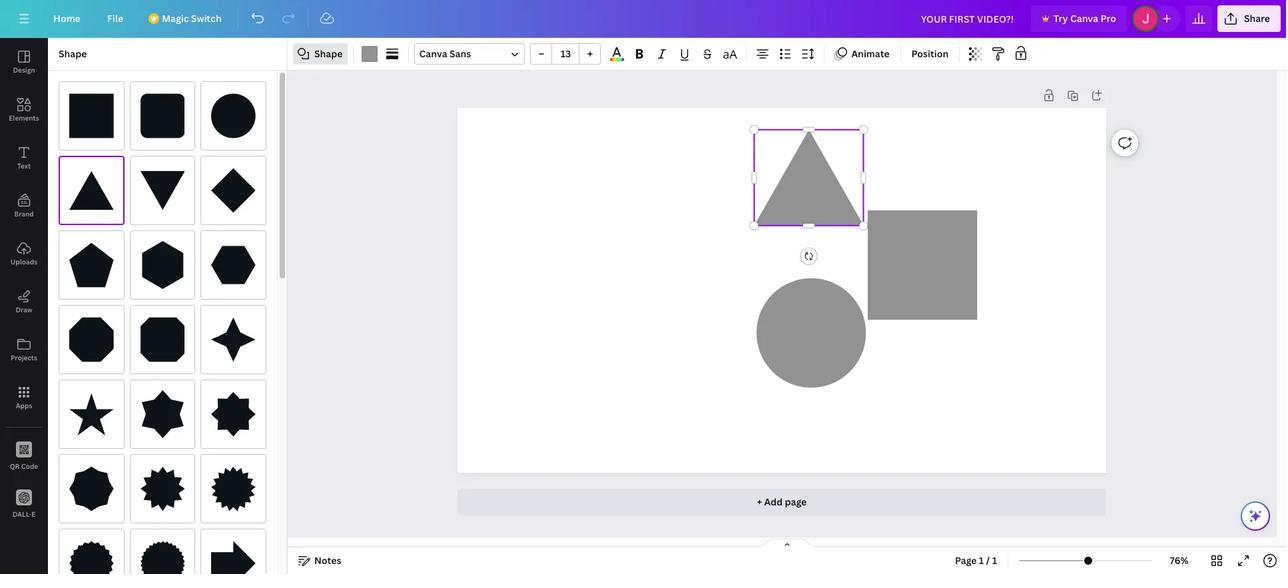 Task type: locate. For each thing, give the bounding box(es) containing it.
equilateral triangle image
[[69, 167, 114, 215]]

Inflated 8-pointed star button
[[59, 455, 124, 524]]

canva right try
[[1071, 12, 1099, 25]]

Rounded Rectangle button
[[130, 81, 195, 151]]

arrow right image
[[211, 540, 256, 574]]

0 horizontal spatial 1
[[980, 554, 985, 567]]

8-pointed star button
[[201, 380, 267, 449]]

Pentagon button
[[59, 231, 124, 300]]

design button
[[0, 38, 48, 86]]

try
[[1054, 12, 1069, 25]]

canva inside button
[[1071, 12, 1099, 25]]

20-pointed star button
[[59, 529, 124, 574]]

projects
[[11, 353, 37, 363]]

2 1 from the left
[[993, 554, 998, 567]]

canva left 'sans' at the top of the page
[[419, 47, 448, 60]]

shape left #919191 "icon"
[[315, 47, 343, 60]]

dall·e
[[12, 509, 36, 519]]

side panel tab list
[[0, 38, 48, 528]]

1 1 from the left
[[980, 554, 985, 567]]

design
[[13, 65, 35, 75]]

position
[[912, 47, 949, 60]]

show pages image
[[755, 538, 819, 549]]

1 left /
[[980, 554, 985, 567]]

notes button
[[293, 550, 347, 572]]

canva sans
[[419, 47, 471, 60]]

shape
[[59, 47, 87, 60], [315, 47, 343, 60]]

5-pointed star button
[[59, 380, 124, 449]]

add
[[765, 496, 783, 508]]

diamond image
[[211, 167, 256, 215]]

try canva pro button
[[1032, 5, 1128, 32]]

4-pointed star image
[[211, 316, 256, 364]]

canva
[[1071, 12, 1099, 25], [419, 47, 448, 60]]

+ add page button
[[458, 489, 1107, 516]]

triangle down image
[[140, 167, 185, 215]]

notes
[[315, 554, 342, 567]]

animate button
[[831, 43, 895, 65]]

8-pointed star image
[[211, 391, 256, 439]]

code
[[21, 462, 38, 471]]

magic
[[162, 12, 189, 25]]

draw button
[[0, 278, 48, 326]]

2 shape from the left
[[315, 47, 343, 60]]

sans
[[450, 47, 471, 60]]

Rectangle button
[[59, 81, 124, 151]]

canva inside popup button
[[419, 47, 448, 60]]

elements button
[[0, 86, 48, 134]]

12-pointed star button
[[130, 455, 195, 524]]

0 horizontal spatial shape
[[59, 47, 87, 60]]

1 horizontal spatial 1
[[993, 554, 998, 567]]

None text field
[[774, 190, 845, 203]]

uploads
[[11, 257, 37, 267]]

1 horizontal spatial canva
[[1071, 12, 1099, 25]]

inflated 8-pointed star image
[[69, 465, 114, 513]]

Design title text field
[[911, 5, 1026, 32]]

0 horizontal spatial canva
[[419, 47, 448, 60]]

rectangle image
[[69, 92, 114, 140]]

magic switch
[[162, 12, 222, 25]]

shape down home link
[[59, 47, 87, 60]]

1 horizontal spatial shape
[[315, 47, 343, 60]]

page
[[956, 554, 977, 567]]

position button
[[907, 43, 955, 65]]

1 vertical spatial canva
[[419, 47, 448, 60]]

octagon image
[[69, 316, 114, 364]]

banner 5 image
[[140, 316, 185, 364]]

1 right /
[[993, 554, 998, 567]]

6-pointed star image
[[140, 391, 185, 439]]

switch
[[191, 12, 222, 25]]

0 vertical spatial canva
[[1071, 12, 1099, 25]]

apps button
[[0, 374, 48, 422]]

5-pointed star image
[[69, 391, 114, 439]]

page 1 / 1
[[956, 554, 998, 567]]

draw
[[16, 305, 32, 315]]

1
[[980, 554, 985, 567], [993, 554, 998, 567]]

group
[[531, 43, 601, 65]]



Task type: vqa. For each thing, say whether or not it's contained in the screenshot.
Octagon button
yes



Task type: describe. For each thing, give the bounding box(es) containing it.
Arrow right button
[[201, 529, 267, 574]]

dall·e button
[[0, 480, 48, 528]]

shape inside dropdown button
[[315, 47, 343, 60]]

30-pointed star button
[[130, 529, 195, 574]]

page
[[785, 496, 807, 508]]

share
[[1245, 12, 1271, 25]]

canva assistant image
[[1248, 508, 1264, 524]]

circle image
[[211, 92, 256, 140]]

1 shape from the left
[[59, 47, 87, 60]]

elements
[[9, 113, 39, 123]]

Vertical hexagon button
[[130, 231, 195, 300]]

30-pointed star image
[[140, 540, 185, 574]]

20-pointed star image
[[69, 540, 114, 574]]

76% button
[[1158, 550, 1202, 572]]

Circle button
[[201, 81, 267, 151]]

shape button
[[293, 43, 348, 65]]

try canva pro
[[1054, 12, 1117, 25]]

6-pointed star button
[[130, 380, 195, 449]]

+ add page
[[758, 496, 807, 508]]

magic switch button
[[139, 5, 232, 32]]

/
[[987, 554, 991, 567]]

Horizontal hexagon button
[[201, 231, 267, 300]]

4-pointed star button
[[201, 305, 267, 375]]

uploads button
[[0, 230, 48, 278]]

brand
[[14, 209, 34, 219]]

pentagon image
[[69, 241, 114, 289]]

text
[[17, 161, 31, 171]]

vertical hexagon image
[[140, 241, 185, 289]]

projects button
[[0, 326, 48, 374]]

qr
[[10, 462, 20, 471]]

horizontal hexagon image
[[211, 241, 256, 289]]

– – number field
[[557, 47, 575, 60]]

share button
[[1218, 5, 1282, 32]]

qr code
[[10, 462, 38, 471]]

17-pointed star button
[[201, 455, 267, 524]]

Banner 5 button
[[130, 305, 195, 375]]

animate
[[852, 47, 890, 60]]

home link
[[43, 5, 91, 32]]

+
[[758, 496, 762, 508]]

Triangle down button
[[130, 156, 195, 225]]

text button
[[0, 134, 48, 182]]

main menu bar
[[0, 0, 1287, 38]]

color range image
[[610, 58, 625, 61]]

canva sans button
[[415, 43, 525, 65]]

Equilateral triangle button
[[59, 156, 124, 225]]

pro
[[1101, 12, 1117, 25]]

12-pointed star image
[[140, 465, 185, 513]]

brand button
[[0, 182, 48, 230]]

Octagon button
[[59, 305, 124, 375]]

home
[[53, 12, 80, 25]]

rounded rectangle image
[[140, 92, 185, 140]]

76%
[[1171, 554, 1189, 567]]

17-pointed star image
[[211, 465, 256, 513]]

#919191 image
[[362, 46, 378, 62]]

Diamond button
[[201, 156, 267, 225]]

qr code button
[[0, 433, 48, 480]]

file
[[107, 12, 123, 25]]

apps
[[16, 401, 32, 411]]

file button
[[96, 5, 134, 32]]



